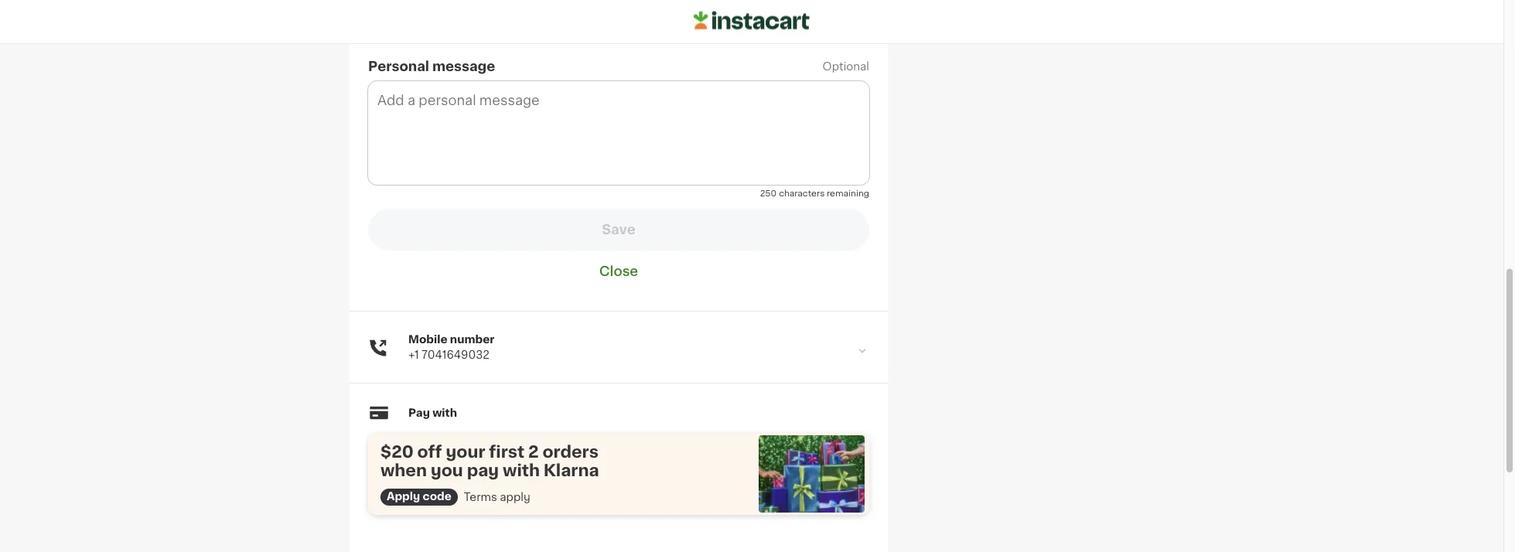 Task type: locate. For each thing, give the bounding box(es) containing it.
250 characters remaining
[[760, 190, 870, 198]]

2
[[528, 444, 539, 460]]

None text field
[[368, 82, 870, 185]]

optional
[[823, 62, 870, 72]]

klarna
[[544, 463, 599, 479]]

home image
[[694, 9, 810, 32]]

1 horizontal spatial with
[[503, 463, 540, 479]]

mobile
[[408, 335, 448, 346]]

pay
[[467, 463, 499, 479]]

$20 off your first 2 orders when you pay with klarna
[[381, 444, 599, 479]]

apply
[[500, 493, 530, 503]]

message
[[432, 60, 495, 74]]

with right pay
[[433, 408, 457, 419]]

$20
[[381, 444, 414, 460]]

characters
[[779, 190, 825, 198]]

with down the 2
[[503, 463, 540, 479]]

1 vertical spatial with
[[503, 463, 540, 479]]

terms
[[464, 493, 497, 503]]

close
[[599, 265, 638, 279]]

0 vertical spatial with
[[433, 408, 457, 419]]

you
[[431, 463, 463, 479]]

with
[[433, 408, 457, 419], [503, 463, 540, 479]]



Task type: describe. For each thing, give the bounding box(es) containing it.
mobile number +1 7041649032
[[408, 335, 495, 361]]

250
[[760, 190, 777, 198]]

remaining
[[827, 190, 870, 198]]

number
[[450, 335, 495, 346]]

off
[[417, 444, 442, 460]]

your
[[446, 444, 485, 460]]

pay
[[408, 408, 430, 419]]

mobile number image
[[856, 345, 870, 359]]

personal
[[368, 60, 429, 74]]

terms apply
[[464, 493, 530, 503]]

+1
[[408, 350, 419, 361]]

code
[[423, 492, 452, 503]]

close button
[[581, 257, 657, 287]]

pay with
[[408, 408, 457, 419]]

orders
[[543, 444, 599, 460]]

personal message
[[368, 60, 495, 74]]

with inside $20 off your first 2 orders when you pay with klarna
[[503, 463, 540, 479]]

7041649032
[[422, 350, 490, 361]]

0 horizontal spatial with
[[433, 408, 457, 419]]

apply code
[[387, 492, 452, 503]]

first
[[489, 444, 525, 460]]

when
[[381, 463, 427, 479]]

apply
[[387, 492, 420, 503]]



Task type: vqa. For each thing, say whether or not it's contained in the screenshot.
6:10-
no



